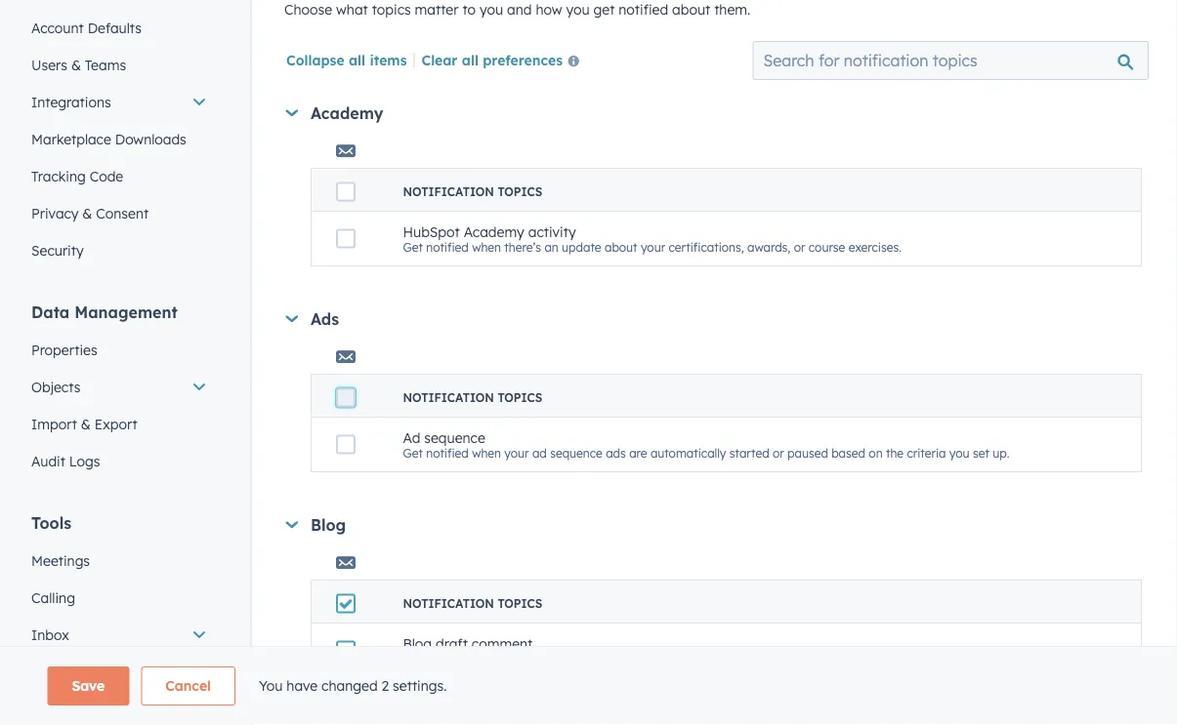 Task type: vqa. For each thing, say whether or not it's contained in the screenshot.
Marketing link
no



Task type: describe. For each thing, give the bounding box(es) containing it.
consent
[[96, 205, 149, 222]]

how
[[536, 1, 562, 18]]

one
[[654, 652, 675, 667]]

ad
[[403, 429, 420, 446]]

you.
[[710, 707, 733, 722]]

hubspot academy activity get notified when there's an update about your certifications, awards, or course exercises.
[[403, 223, 901, 255]]

to
[[462, 1, 476, 18]]

users & teams link
[[20, 46, 219, 84]]

defaults
[[88, 19, 142, 36]]

the
[[886, 446, 904, 461]]

notified inside ad sequence get notified when your ad sequence ads are automatically started or paused based on the criteria you set up.
[[426, 446, 469, 461]]

a down comment
[[504, 707, 512, 722]]

collapse all items button
[[286, 51, 407, 68]]

matter
[[415, 1, 459, 18]]

exercises.
[[849, 240, 901, 255]]

tools
[[31, 513, 71, 533]]

an
[[544, 240, 558, 255]]

get inside ad sequence get notified when your ad sequence ads are automatically started or paused based on the criteria you set up.
[[403, 446, 423, 461]]

data management
[[31, 302, 178, 322]]

draft for comment
[[436, 635, 468, 652]]

when inside hubspot academy activity get notified when there's an update about your certifications, awards, or course exercises.
[[472, 240, 501, 255]]

your inside ad sequence get notified when your ad sequence ads are automatically started or paused based on the criteria you set up.
[[504, 446, 529, 461]]

notification topics for academy
[[403, 185, 542, 199]]

started
[[729, 446, 769, 461]]

code
[[90, 168, 123, 185]]

settings.
[[393, 678, 447, 695]]

1 horizontal spatial sequence
[[550, 446, 603, 461]]

users
[[31, 56, 67, 73]]

management
[[74, 302, 178, 322]]

academy inside hubspot academy activity get notified when there's an update about your certifications, awards, or course exercises.
[[464, 223, 524, 240]]

up.
[[993, 446, 1009, 461]]

a inside blog draft comment get notified when a teammate comments on one of your blog drafts.
[[504, 652, 512, 667]]

1 horizontal spatial with
[[684, 707, 707, 722]]

audit logs
[[31, 453, 100, 470]]

when inside blog draft shared with you get notified when a teammate shares a blog draft with you.
[[472, 707, 501, 722]]

security
[[31, 242, 84, 259]]

inbox button
[[20, 617, 219, 654]]

of
[[678, 652, 690, 667]]

privacy & consent link
[[20, 195, 219, 232]]

account
[[31, 19, 84, 36]]

topics for academy
[[498, 185, 542, 199]]

calling link
[[20, 580, 219, 617]]

have
[[287, 678, 318, 695]]

objects button
[[20, 369, 219, 406]]

certifications,
[[669, 240, 744, 255]]

on inside ad sequence get notified when your ad sequence ads are automatically started or paused based on the criteria you set up.
[[869, 446, 883, 461]]

integrations
[[31, 93, 111, 110]]

you right to
[[480, 1, 503, 18]]

tracking
[[31, 168, 86, 185]]

blog inside blog draft comment get notified when a teammate comments on one of your blog drafts.
[[721, 652, 745, 667]]

1 horizontal spatial about
[[672, 1, 710, 18]]

privacy & consent
[[31, 205, 149, 222]]

teammate inside blog draft comment get notified when a teammate comments on one of your blog drafts.
[[515, 652, 573, 667]]

collapse all items
[[286, 51, 407, 68]]

notified inside blog draft comment get notified when a teammate comments on one of your blog drafts.
[[426, 652, 469, 667]]

notification for academy
[[403, 185, 494, 199]]

ads button
[[285, 310, 1142, 329]]

users & teams
[[31, 56, 126, 73]]

account defaults link
[[20, 9, 219, 46]]

there's
[[504, 240, 541, 255]]

meetings
[[31, 552, 90, 569]]

objects
[[31, 379, 80, 396]]

on inside blog draft comment get notified when a teammate comments on one of your blog drafts.
[[637, 652, 651, 667]]

clear all preferences button
[[422, 50, 587, 73]]

calling
[[31, 589, 75, 607]]

teams
[[85, 56, 126, 73]]

& for export
[[81, 416, 91, 433]]

and
[[507, 1, 532, 18]]

drafts.
[[748, 652, 784, 667]]

marketplace
[[31, 130, 111, 147]]

cancel button
[[141, 667, 235, 706]]

save button
[[47, 667, 129, 706]]

course
[[809, 240, 845, 255]]

about inside hubspot academy activity get notified when there's an update about your certifications, awards, or course exercises.
[[605, 240, 637, 255]]

properties
[[31, 341, 97, 358]]

ads
[[311, 310, 339, 329]]

hubspot
[[403, 223, 460, 240]]

downloads
[[115, 130, 186, 147]]

you inside ad sequence get notified when your ad sequence ads are automatically started or paused based on the criteria you set up.
[[949, 446, 970, 461]]

integrations button
[[20, 84, 219, 121]]

comments
[[576, 652, 634, 667]]

them.
[[714, 1, 750, 18]]

notification for blog
[[403, 597, 494, 611]]

meetings link
[[20, 543, 219, 580]]

get
[[593, 1, 615, 18]]

activity
[[528, 223, 576, 240]]

or inside hubspot academy activity get notified when there's an update about your certifications, awards, or course exercises.
[[794, 240, 805, 255]]

topics for blog
[[498, 597, 542, 611]]

privacy
[[31, 205, 79, 222]]

all for collapse
[[349, 51, 365, 68]]

marketplace downloads
[[31, 130, 186, 147]]

notified inside hubspot academy activity get notified when there's an update about your certifications, awards, or course exercises.
[[426, 240, 469, 255]]

clear all preferences
[[422, 51, 563, 68]]

get inside blog draft comment get notified when a teammate comments on one of your blog drafts.
[[403, 652, 423, 667]]

caret image for ads
[[286, 316, 298, 323]]

security link
[[20, 232, 219, 269]]

notification topics for blog
[[403, 597, 542, 611]]



Task type: locate. For each thing, give the bounding box(es) containing it.
or left course
[[794, 240, 805, 255]]

notified right ad
[[426, 446, 469, 461]]

topics up 'activity'
[[498, 185, 542, 199]]

ad sequence get notified when your ad sequence ads are automatically started or paused based on the criteria you set up.
[[403, 429, 1009, 461]]

blog inside blog draft comment get notified when a teammate comments on one of your blog drafts.
[[403, 635, 432, 652]]

all
[[349, 51, 365, 68], [462, 51, 479, 68]]

with left 'you.'
[[684, 707, 707, 722]]

tools element
[[20, 512, 219, 726]]

blog draft comment get notified when a teammate comments on one of your blog drafts.
[[403, 635, 784, 667]]

cancel
[[165, 678, 211, 695]]

1 notification from the top
[[403, 185, 494, 199]]

export
[[95, 416, 137, 433]]

& for teams
[[71, 56, 81, 73]]

academy down collapse all items button
[[311, 104, 383, 123]]

1 horizontal spatial your
[[641, 240, 665, 255]]

0 horizontal spatial or
[[773, 446, 784, 461]]

your left certifications,
[[641, 240, 665, 255]]

on
[[869, 446, 883, 461], [637, 652, 651, 667]]

3 when from the top
[[472, 652, 501, 667]]

0 horizontal spatial with
[[519, 690, 546, 707]]

all inside the clear all preferences button
[[462, 51, 479, 68]]

on left the the
[[869, 446, 883, 461]]

1 vertical spatial &
[[82, 205, 92, 222]]

get inside blog draft shared with you get notified when a teammate shares a blog draft with you.
[[403, 707, 423, 722]]

sequence
[[424, 429, 485, 446], [550, 446, 603, 461]]

ads
[[606, 446, 626, 461]]

3 caret image from the top
[[286, 522, 298, 529]]

0 vertical spatial academy
[[311, 104, 383, 123]]

blog
[[721, 652, 745, 667], [626, 707, 650, 722]]

2 caret image from the top
[[286, 316, 298, 323]]

0 vertical spatial teammate
[[515, 652, 573, 667]]

when up 'shared'
[[472, 652, 501, 667]]

0 vertical spatial or
[[794, 240, 805, 255]]

notification for ads
[[403, 391, 494, 405]]

1 vertical spatial on
[[637, 652, 651, 667]]

you have changed 2 settings.
[[259, 678, 447, 695]]

blog draft shared with you get notified when a teammate shares a blog draft with you.
[[403, 690, 733, 722]]

2 get from the top
[[403, 446, 423, 461]]

notification up comment
[[403, 597, 494, 611]]

notified down settings.
[[426, 707, 469, 722]]

notified up settings.
[[426, 652, 469, 667]]

blog button
[[285, 516, 1142, 535]]

1 vertical spatial teammate
[[515, 707, 573, 722]]

2
[[381, 678, 389, 695]]

tracking code
[[31, 168, 123, 185]]

get inside hubspot academy activity get notified when there's an update about your certifications, awards, or course exercises.
[[403, 240, 423, 255]]

2 vertical spatial &
[[81, 416, 91, 433]]

when inside ad sequence get notified when your ad sequence ads are automatically started or paused based on the criteria you set up.
[[472, 446, 501, 461]]

about right update
[[605, 240, 637, 255]]

0 vertical spatial caret image
[[286, 110, 298, 116]]

about left them.
[[672, 1, 710, 18]]

1 horizontal spatial on
[[869, 446, 883, 461]]

when down comment
[[472, 707, 501, 722]]

0 horizontal spatial your
[[504, 446, 529, 461]]

academy button
[[285, 104, 1142, 123]]

draft for shared
[[436, 690, 468, 707]]

account defaults
[[31, 19, 142, 36]]

0 vertical spatial your
[[641, 240, 665, 255]]

you left shares
[[550, 690, 574, 707]]

a right shares
[[615, 707, 622, 722]]

data
[[31, 302, 70, 322]]

1 all from the left
[[349, 51, 365, 68]]

1 horizontal spatial academy
[[464, 223, 524, 240]]

caret image for academy
[[286, 110, 298, 116]]

all left items
[[349, 51, 365, 68]]

caret image for blog
[[286, 522, 298, 529]]

3 notification topics from the top
[[403, 597, 542, 611]]

0 horizontal spatial on
[[637, 652, 651, 667]]

your
[[641, 240, 665, 255], [504, 446, 529, 461], [693, 652, 717, 667]]

1 horizontal spatial blog
[[721, 652, 745, 667]]

topics up comment
[[498, 597, 542, 611]]

with
[[519, 690, 546, 707], [684, 707, 707, 722]]

ad
[[532, 446, 547, 461]]

notification topics
[[403, 185, 542, 199], [403, 391, 542, 405], [403, 597, 542, 611]]

blog right shares
[[626, 707, 650, 722]]

0 vertical spatial blog
[[721, 652, 745, 667]]

4 when from the top
[[472, 707, 501, 722]]

2 vertical spatial caret image
[[286, 522, 298, 529]]

import
[[31, 416, 77, 433]]

all for clear
[[462, 51, 479, 68]]

your inside hubspot academy activity get notified when there's an update about your certifications, awards, or course exercises.
[[641, 240, 665, 255]]

you
[[259, 678, 283, 695]]

0 vertical spatial notification topics
[[403, 185, 542, 199]]

preferences
[[483, 51, 563, 68]]

get
[[403, 240, 423, 255], [403, 446, 423, 461], [403, 652, 423, 667], [403, 707, 423, 722]]

0 horizontal spatial sequence
[[424, 429, 485, 446]]

based
[[831, 446, 865, 461]]

2 all from the left
[[462, 51, 479, 68]]

draft left 'shared'
[[436, 690, 468, 707]]

draft inside blog draft comment get notified when a teammate comments on one of your blog drafts.
[[436, 635, 468, 652]]

awards,
[[747, 240, 791, 255]]

0 horizontal spatial blog
[[626, 707, 650, 722]]

are
[[629, 446, 647, 461]]

blog inside blog draft shared with you get notified when a teammate shares a blog draft with you.
[[626, 707, 650, 722]]

0 vertical spatial notification
[[403, 185, 494, 199]]

2 horizontal spatial your
[[693, 652, 717, 667]]

about
[[672, 1, 710, 18], [605, 240, 637, 255]]

you
[[480, 1, 503, 18], [566, 1, 590, 18], [949, 446, 970, 461], [550, 690, 574, 707]]

teammate left shares
[[515, 707, 573, 722]]

marketplace downloads link
[[20, 121, 219, 158]]

0 vertical spatial blog
[[311, 516, 346, 535]]

notification topics up hubspot
[[403, 185, 542, 199]]

0 vertical spatial about
[[672, 1, 710, 18]]

2 vertical spatial blog
[[403, 690, 432, 707]]

teammate inside blog draft shared with you get notified when a teammate shares a blog draft with you.
[[515, 707, 573, 722]]

topics
[[372, 1, 411, 18], [498, 185, 542, 199], [498, 391, 542, 405], [498, 597, 542, 611]]

when left there's
[[472, 240, 501, 255]]

1 when from the top
[[472, 240, 501, 255]]

blog for blog draft comment get notified when a teammate comments on one of your blog drafts.
[[403, 635, 432, 652]]

1 vertical spatial your
[[504, 446, 529, 461]]

0 horizontal spatial academy
[[311, 104, 383, 123]]

notification up hubspot
[[403, 185, 494, 199]]

2 when from the top
[[472, 446, 501, 461]]

items
[[370, 51, 407, 68]]

1 horizontal spatial or
[[794, 240, 805, 255]]

blog for blog
[[311, 516, 346, 535]]

& inside data management element
[[81, 416, 91, 433]]

all right clear at the left
[[462, 51, 479, 68]]

caret image
[[286, 110, 298, 116], [286, 316, 298, 323], [286, 522, 298, 529]]

0 horizontal spatial about
[[605, 240, 637, 255]]

& right privacy
[[82, 205, 92, 222]]

topics up ad
[[498, 391, 542, 405]]

blog left drafts.
[[721, 652, 745, 667]]

set
[[973, 446, 989, 461]]

draft left comment
[[436, 635, 468, 652]]

2 notification from the top
[[403, 391, 494, 405]]

data management element
[[20, 301, 219, 480]]

0 vertical spatial on
[[869, 446, 883, 461]]

3 get from the top
[[403, 652, 423, 667]]

criteria
[[907, 446, 946, 461]]

caret image inside blog dropdown button
[[286, 522, 298, 529]]

2 teammate from the top
[[515, 707, 573, 722]]

your left ad
[[504, 446, 529, 461]]

2 vertical spatial notification topics
[[403, 597, 542, 611]]

2 vertical spatial notification
[[403, 597, 494, 611]]

tracking code link
[[20, 158, 219, 195]]

1 vertical spatial caret image
[[286, 316, 298, 323]]

properties link
[[20, 332, 219, 369]]

changed
[[321, 678, 378, 695]]

4 get from the top
[[403, 707, 423, 722]]

or right started
[[773, 446, 784, 461]]

paused
[[787, 446, 828, 461]]

update
[[562, 240, 601, 255]]

1 vertical spatial notification topics
[[403, 391, 542, 405]]

2 notification topics from the top
[[403, 391, 542, 405]]

import & export
[[31, 416, 137, 433]]

when inside blog draft comment get notified when a teammate comments on one of your blog drafts.
[[472, 652, 501, 667]]

1 vertical spatial or
[[773, 446, 784, 461]]

inbox
[[31, 627, 69, 644]]

when
[[472, 240, 501, 255], [472, 446, 501, 461], [472, 652, 501, 667], [472, 707, 501, 722]]

0 horizontal spatial all
[[349, 51, 365, 68]]

topics right what
[[372, 1, 411, 18]]

when left ad
[[472, 446, 501, 461]]

you inside blog draft shared with you get notified when a teammate shares a blog draft with you.
[[550, 690, 574, 707]]

1 vertical spatial about
[[605, 240, 637, 255]]

automatically
[[650, 446, 726, 461]]

1 teammate from the top
[[515, 652, 573, 667]]

& left export
[[81, 416, 91, 433]]

caret image inside ads dropdown button
[[286, 316, 298, 323]]

& right users
[[71, 56, 81, 73]]

1 caret image from the top
[[286, 110, 298, 116]]

notification up ad
[[403, 391, 494, 405]]

&
[[71, 56, 81, 73], [82, 205, 92, 222], [81, 416, 91, 433]]

notified inside blog draft shared with you get notified when a teammate shares a blog draft with you.
[[426, 707, 469, 722]]

1 vertical spatial academy
[[464, 223, 524, 240]]

import & export link
[[20, 406, 219, 443]]

notified right get on the top of the page
[[619, 1, 668, 18]]

2 vertical spatial your
[[693, 652, 717, 667]]

& for consent
[[82, 205, 92, 222]]

choose
[[284, 1, 332, 18]]

1 get from the top
[[403, 240, 423, 255]]

1 vertical spatial notification
[[403, 391, 494, 405]]

notification topics up ad
[[403, 391, 542, 405]]

draft down one
[[653, 707, 681, 722]]

or inside ad sequence get notified when your ad sequence ads are automatically started or paused based on the criteria you set up.
[[773, 446, 784, 461]]

what
[[336, 1, 368, 18]]

audit logs link
[[20, 443, 219, 480]]

1 vertical spatial blog
[[403, 635, 432, 652]]

1 horizontal spatial all
[[462, 51, 479, 68]]

teammate up blog draft shared with you get notified when a teammate shares a blog draft with you.
[[515, 652, 573, 667]]

your right of
[[693, 652, 717, 667]]

save
[[72, 678, 105, 695]]

audit
[[31, 453, 65, 470]]

0 vertical spatial &
[[71, 56, 81, 73]]

academy left 'activity'
[[464, 223, 524, 240]]

a
[[504, 652, 512, 667], [504, 707, 512, 722], [615, 707, 622, 722]]

comment
[[472, 635, 533, 652]]

with right 'shared'
[[519, 690, 546, 707]]

notified left there's
[[426, 240, 469, 255]]

3 notification from the top
[[403, 597, 494, 611]]

topics for ads
[[498, 391, 542, 405]]

blog
[[311, 516, 346, 535], [403, 635, 432, 652], [403, 690, 432, 707]]

you left set
[[949, 446, 970, 461]]

notification topics up comment
[[403, 597, 542, 611]]

1 notification topics from the top
[[403, 185, 542, 199]]

your inside blog draft comment get notified when a teammate comments on one of your blog drafts.
[[693, 652, 717, 667]]

1 vertical spatial blog
[[626, 707, 650, 722]]

collapse
[[286, 51, 345, 68]]

notification topics for ads
[[403, 391, 542, 405]]

blog for blog draft shared with you get notified when a teammate shares a blog draft with you.
[[403, 690, 432, 707]]

shared
[[472, 690, 516, 707]]

choose what topics matter to you and how you get notified about them.
[[284, 1, 750, 18]]

caret image inside the academy dropdown button
[[286, 110, 298, 116]]

a up 'shared'
[[504, 652, 512, 667]]

Search for notification topics search field
[[753, 41, 1149, 80]]

clear
[[422, 51, 458, 68]]

blog inside blog draft shared with you get notified when a teammate shares a blog draft with you.
[[403, 690, 432, 707]]

you left get on the top of the page
[[566, 1, 590, 18]]

logs
[[69, 453, 100, 470]]

on left one
[[637, 652, 651, 667]]



